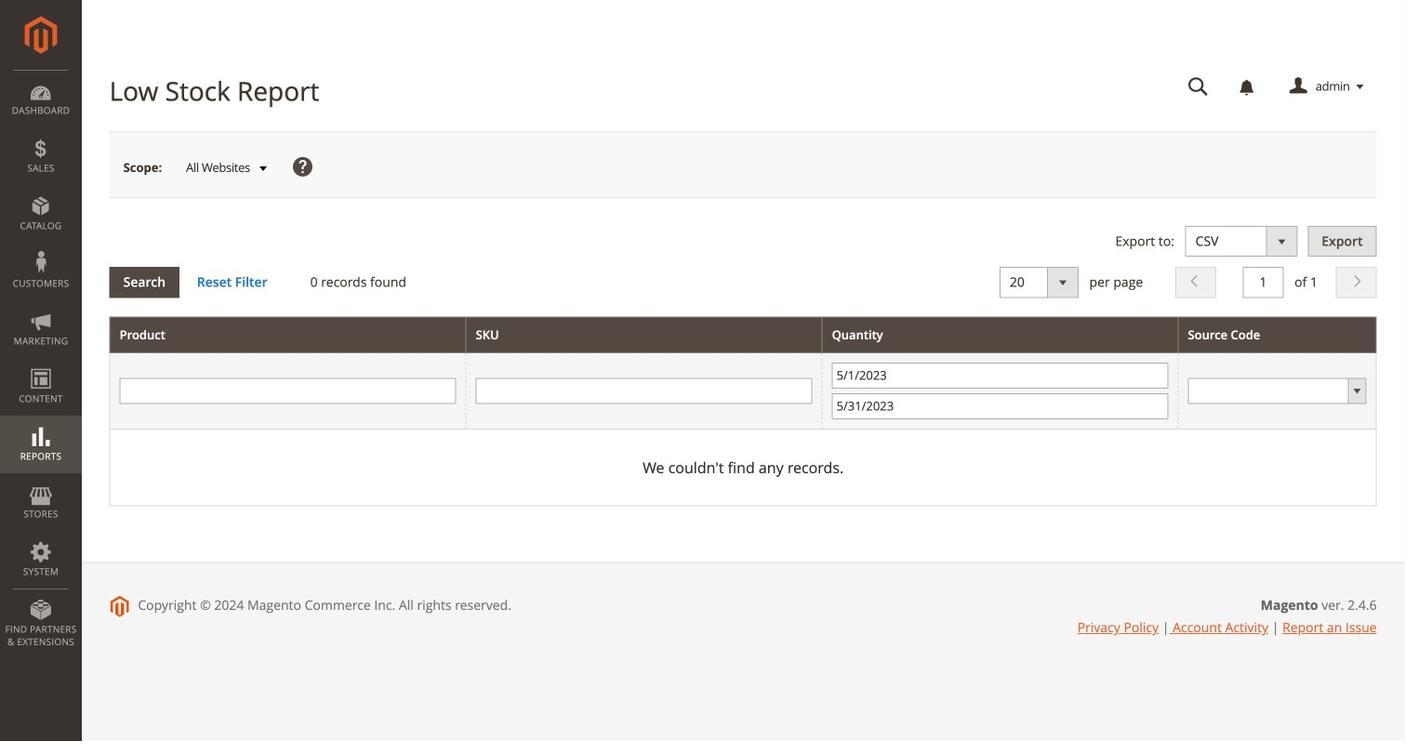 Task type: locate. For each thing, give the bounding box(es) containing it.
None text field
[[1175, 71, 1222, 103], [1243, 267, 1284, 298], [476, 378, 812, 404], [1175, 71, 1222, 103], [1243, 267, 1284, 298], [476, 378, 812, 404]]

To text field
[[832, 393, 1169, 419]]

menu bar
[[0, 70, 82, 658]]

magento admin panel image
[[25, 16, 57, 54]]

None text field
[[120, 378, 456, 404]]

From text field
[[832, 363, 1169, 389]]



